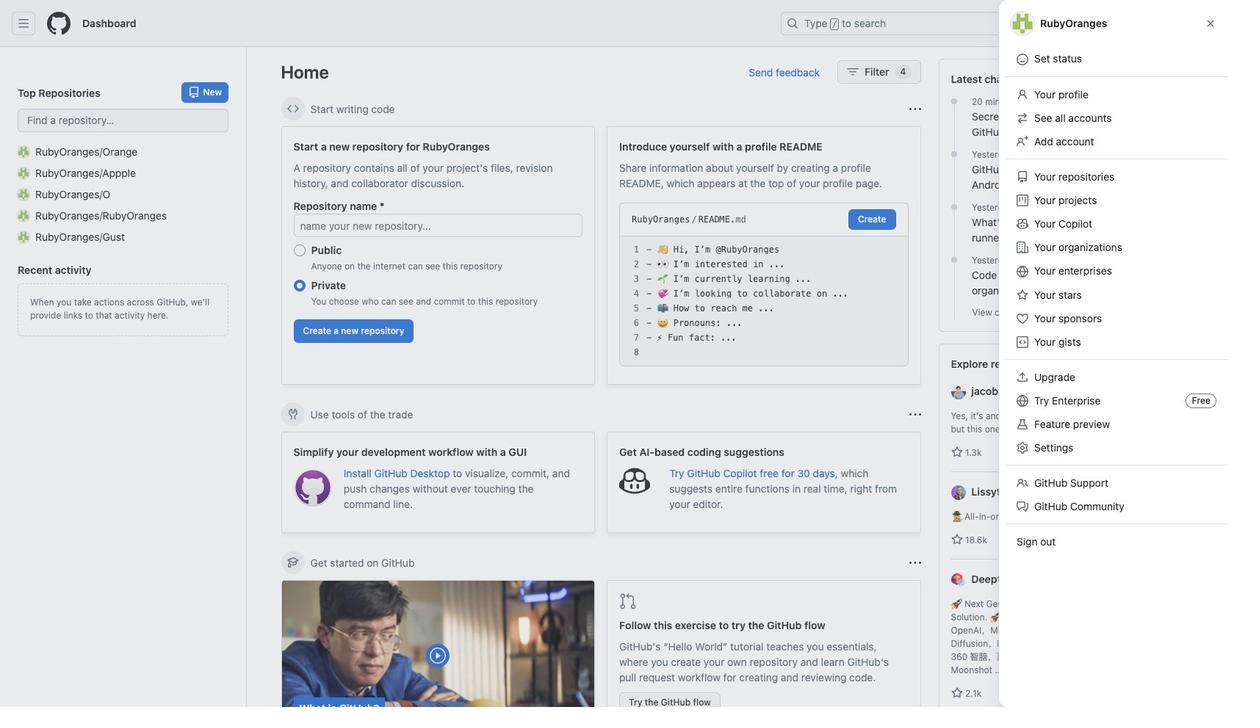 Task type: describe. For each thing, give the bounding box(es) containing it.
star image
[[951, 447, 963, 458]]

account element
[[0, 47, 247, 707]]

plus image
[[1066, 18, 1078, 29]]

command palette image
[[1020, 18, 1032, 29]]

4 dot fill image from the top
[[948, 254, 960, 266]]



Task type: locate. For each thing, give the bounding box(es) containing it.
2 dot fill image from the top
[[948, 148, 960, 160]]

0 vertical spatial star image
[[951, 534, 963, 546]]

triangle down image
[[1084, 18, 1095, 29]]

3 dot fill image from the top
[[948, 201, 960, 213]]

1 star image from the top
[[951, 534, 963, 546]]

star image
[[951, 534, 963, 546], [951, 688, 963, 699]]

1 dot fill image from the top
[[948, 96, 960, 107]]

dot fill image
[[948, 96, 960, 107], [948, 148, 960, 160], [948, 201, 960, 213], [948, 254, 960, 266]]

1 vertical spatial star image
[[951, 688, 963, 699]]

explore element
[[938, 59, 1200, 707]]

homepage image
[[47, 12, 71, 35]]

explore repositories navigation
[[938, 344, 1200, 707]]

2 star image from the top
[[951, 688, 963, 699]]



Task type: vqa. For each thing, say whether or not it's contained in the screenshot.
first star icon from the bottom
yes



